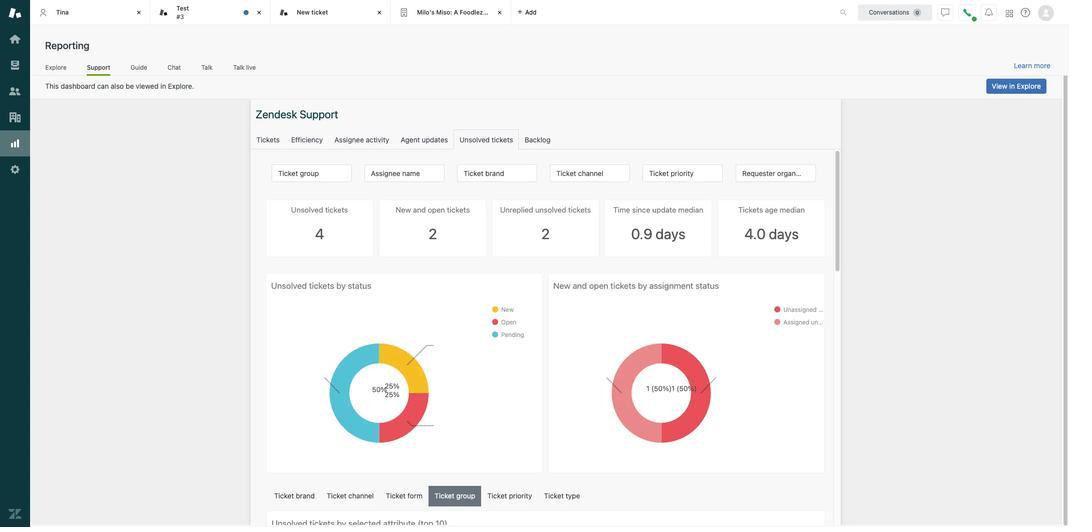 Task type: describe. For each thing, give the bounding box(es) containing it.
views image
[[9, 59, 22, 72]]

zendesk support image
[[9, 7, 22, 20]]

this
[[45, 82, 59, 90]]

explore.
[[168, 82, 194, 90]]

new
[[297, 8, 310, 16]]

guide
[[131, 64, 147, 71]]

tina
[[56, 8, 69, 16]]

learn more link
[[1015, 61, 1051, 70]]

button displays agent's chat status as invisible. image
[[942, 8, 950, 16]]

reporting image
[[9, 137, 22, 150]]

in inside "button"
[[1010, 82, 1016, 90]]

talk for talk live
[[233, 64, 245, 71]]

conversations button
[[859, 4, 933, 20]]

test
[[177, 5, 189, 12]]

zendesk products image
[[1007, 10, 1014, 17]]

support
[[87, 64, 110, 71]]

be
[[126, 82, 134, 90]]

notifications image
[[986, 8, 994, 16]]

tab containing test
[[150, 0, 271, 25]]

talk live link
[[233, 64, 256, 74]]

a
[[454, 8, 459, 16]]

test #3
[[177, 5, 189, 20]]

new ticket tab
[[271, 0, 391, 25]]

milo's miso: a foodlez subsidiary tab
[[391, 0, 516, 25]]

customers image
[[9, 85, 22, 98]]

talk link
[[201, 64, 213, 74]]

reporting
[[45, 40, 89, 51]]

viewed
[[136, 82, 159, 90]]

support link
[[87, 64, 110, 76]]

talk live
[[233, 64, 256, 71]]

get started image
[[9, 33, 22, 46]]

milo's miso: a foodlez subsidiary
[[417, 8, 516, 16]]

talk for talk
[[201, 64, 213, 71]]

#3
[[177, 13, 184, 20]]

main element
[[0, 0, 30, 527]]



Task type: locate. For each thing, give the bounding box(es) containing it.
learn more
[[1015, 61, 1051, 70]]

live
[[246, 64, 256, 71]]

close image
[[134, 8, 144, 18], [254, 8, 264, 18], [375, 8, 385, 18]]

organizations image
[[9, 111, 22, 124]]

0 horizontal spatial close image
[[134, 8, 144, 18]]

milo's
[[417, 8, 435, 16]]

learn
[[1015, 61, 1033, 70]]

close image
[[495, 8, 505, 18]]

1 horizontal spatial in
[[1010, 82, 1016, 90]]

guide link
[[130, 64, 147, 74]]

add
[[526, 8, 537, 16]]

talk inside talk live link
[[233, 64, 245, 71]]

explore link
[[45, 64, 67, 74]]

close image inside tina tab
[[134, 8, 144, 18]]

1 horizontal spatial explore
[[1018, 82, 1042, 90]]

talk
[[201, 64, 213, 71], [233, 64, 245, 71]]

conversations
[[870, 8, 910, 16]]

zendesk image
[[9, 508, 22, 521]]

in right view
[[1010, 82, 1016, 90]]

get help image
[[1022, 8, 1031, 17]]

in right viewed
[[161, 82, 166, 90]]

admin image
[[9, 163, 22, 176]]

2 horizontal spatial close image
[[375, 8, 385, 18]]

view
[[993, 82, 1008, 90]]

talk right chat at the top left of page
[[201, 64, 213, 71]]

explore
[[45, 64, 67, 71], [1018, 82, 1042, 90]]

more
[[1035, 61, 1051, 70]]

explore inside "button"
[[1018, 82, 1042, 90]]

tina tab
[[30, 0, 150, 25]]

0 horizontal spatial in
[[161, 82, 166, 90]]

0 horizontal spatial explore
[[45, 64, 67, 71]]

1 talk from the left
[[201, 64, 213, 71]]

subsidiary
[[485, 8, 516, 16]]

miso:
[[437, 8, 453, 16]]

close image left milo's at the top left of the page
[[375, 8, 385, 18]]

talk inside talk link
[[201, 64, 213, 71]]

1 in from the left
[[161, 82, 166, 90]]

this dashboard can also be viewed in explore.
[[45, 82, 194, 90]]

view in explore
[[993, 82, 1042, 90]]

0 horizontal spatial talk
[[201, 64, 213, 71]]

can
[[97, 82, 109, 90]]

close image left new
[[254, 8, 264, 18]]

explore up this
[[45, 64, 67, 71]]

2 in from the left
[[1010, 82, 1016, 90]]

explore down learn more link
[[1018, 82, 1042, 90]]

3 close image from the left
[[375, 8, 385, 18]]

ticket
[[312, 8, 328, 16]]

also
[[111, 82, 124, 90]]

new ticket
[[297, 8, 328, 16]]

tabs tab list
[[30, 0, 830, 25]]

foodlez
[[460, 8, 483, 16]]

close image inside new ticket tab
[[375, 8, 385, 18]]

1 close image from the left
[[134, 8, 144, 18]]

close image left #3
[[134, 8, 144, 18]]

chat link
[[168, 64, 181, 74]]

in
[[161, 82, 166, 90], [1010, 82, 1016, 90]]

talk left live
[[233, 64, 245, 71]]

1 horizontal spatial close image
[[254, 8, 264, 18]]

chat
[[168, 64, 181, 71]]

dashboard
[[61, 82, 95, 90]]

tab
[[150, 0, 271, 25]]

close image for new ticket
[[375, 8, 385, 18]]

1 vertical spatial explore
[[1018, 82, 1042, 90]]

close image for tina
[[134, 8, 144, 18]]

2 talk from the left
[[233, 64, 245, 71]]

0 vertical spatial explore
[[45, 64, 67, 71]]

2 close image from the left
[[254, 8, 264, 18]]

add button
[[512, 0, 543, 25]]

1 horizontal spatial talk
[[233, 64, 245, 71]]

view in explore button
[[987, 79, 1047, 94]]



Task type: vqa. For each thing, say whether or not it's contained in the screenshot.
Foodlez
yes



